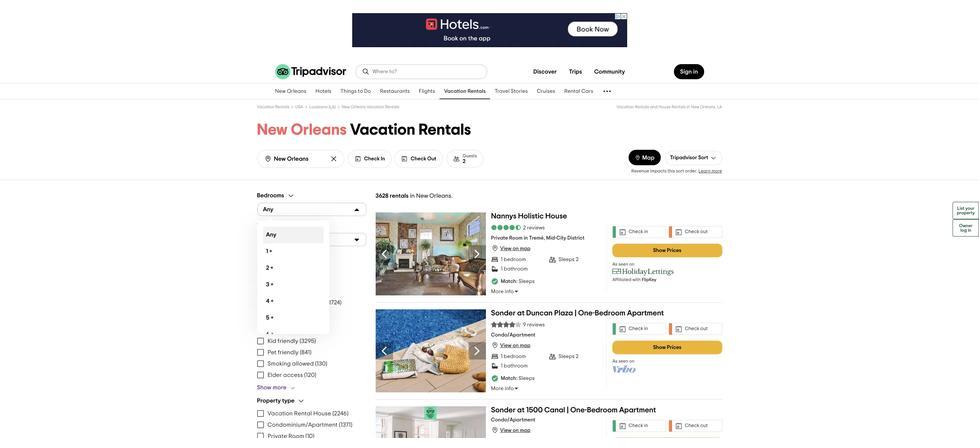Task type: vqa. For each thing, say whether or not it's contained in the screenshot.
first View on map from the bottom of the page
yes



Task type: locate. For each thing, give the bounding box(es) containing it.
2 condo/apartment from the top
[[491, 417, 535, 423]]

condominium/apartment (1371)
[[268, 422, 352, 428]]

1 info from the top
[[505, 289, 514, 295]]

order.
[[685, 169, 698, 173]]

group containing bathrooms
[[257, 222, 366, 246]]

0 vertical spatial 1 bathroom
[[501, 267, 528, 272]]

revenue
[[631, 169, 649, 173]]

0 vertical spatial view on map button
[[491, 245, 531, 252]]

0 vertical spatial view on map
[[500, 246, 531, 252]]

travel stories
[[495, 89, 528, 94]]

house
[[659, 105, 671, 109], [545, 212, 567, 220], [313, 411, 331, 417]]

at inside 'link'
[[517, 309, 525, 317]]

1 match: sleeps from the top
[[501, 279, 535, 284]]

new left orleans.
[[416, 193, 428, 199]]

hotels link
[[311, 83, 336, 99]]

2 show prices from the top
[[653, 345, 682, 350]]

seen up affiliated
[[619, 262, 628, 266]]

0 vertical spatial one-
[[578, 309, 595, 317]]

owner log in button
[[953, 219, 979, 237]]

1 horizontal spatial more
[[712, 169, 722, 173]]

access
[[283, 372, 303, 378]]

0 vertical spatial more
[[491, 289, 504, 295]]

discover button
[[527, 64, 563, 79]]

1 vertical spatial more
[[491, 386, 504, 392]]

sonder left duncan on the bottom
[[491, 309, 516, 317]]

condo/apartment
[[491, 333, 535, 338], [491, 417, 535, 423]]

seen for sonder at duncan plaza | one-bedroom apartment
[[619, 359, 628, 363]]

2 view on map button from the top
[[491, 342, 531, 349]]

one- right plaza
[[578, 309, 595, 317]]

check inside the check in popup button
[[364, 156, 380, 161]]

view
[[500, 246, 512, 252], [500, 343, 512, 349], [500, 428, 512, 433]]

1 more from the top
[[491, 289, 504, 295]]

1 vertical spatial bedroom
[[587, 407, 618, 414]]

at left 1500
[[517, 407, 525, 414]]

house inside group
[[313, 411, 331, 417]]

0 vertical spatial bedroom
[[504, 257, 526, 262]]

(3295)
[[300, 338, 316, 344]]

2 vertical spatial view on map button
[[491, 427, 531, 434]]

more right learn
[[712, 169, 722, 173]]

1 show prices from the top
[[653, 248, 682, 253]]

tremé,
[[529, 236, 545, 241]]

map down 1500
[[520, 428, 531, 433]]

3
[[266, 282, 269, 288]]

view on map button down 1500
[[491, 427, 531, 434]]

1 as from the top
[[613, 262, 618, 266]]

1 view from the top
[[500, 246, 512, 252]]

bedroom
[[595, 309, 626, 317], [587, 407, 618, 414]]

1 vertical spatial view on map
[[500, 343, 531, 349]]

map for holistic
[[520, 246, 531, 252]]

1 vertical spatial view
[[500, 343, 512, 349]]

bedroom for nannys
[[504, 257, 526, 262]]

show all
[[257, 312, 279, 318]]

1 sonder from the top
[[491, 309, 516, 317]]

one- inside 'link'
[[578, 309, 595, 317]]

1 view on map button from the top
[[491, 245, 531, 252]]

any down bathrooms
[[266, 232, 276, 238]]

0 horizontal spatial rental
[[294, 411, 312, 417]]

city
[[557, 236, 566, 241]]

tripadvisor
[[670, 155, 697, 160]]

more for sonder at duncan plaza | one-bedroom apartment
[[491, 386, 504, 392]]

vacation rentals
[[444, 89, 486, 94], [257, 105, 289, 109]]

as seen on up vrbo.com logo
[[613, 359, 635, 363]]

2 at from the top
[[517, 407, 525, 414]]

+ up 2 +
[[269, 248, 272, 255]]

condo/apartment down 1500
[[491, 417, 535, 423]]

view on map for sonder
[[500, 343, 531, 349]]

group containing bedrooms
[[257, 192, 366, 343]]

1 as seen on from the top
[[613, 262, 635, 266]]

0 vertical spatial show prices
[[653, 248, 682, 253]]

vacation down "new orleans" link
[[257, 105, 274, 109]]

5 group from the top
[[257, 397, 366, 438]]

as up vrbo.com logo
[[613, 359, 618, 363]]

1 seen from the top
[[619, 262, 628, 266]]

bedroom
[[504, 257, 526, 262], [504, 354, 526, 359]]

2 out from the top
[[700, 327, 708, 332]]

0 vertical spatial 1 bedroom
[[501, 257, 526, 262]]

1 bathroom from the top
[[504, 267, 528, 272]]

holidaylettings.com logo image
[[613, 268, 674, 276]]

1 inside list box
[[266, 248, 268, 255]]

1 vertical spatial one-
[[570, 407, 587, 414]]

1 vertical spatial friendly
[[278, 350, 299, 356]]

at
[[517, 309, 525, 317], [517, 407, 525, 414]]

2 bedroom from the top
[[504, 354, 526, 359]]

house for nannys holistic house
[[545, 212, 567, 220]]

tripadvisor image
[[275, 64, 346, 79]]

new right (la)
[[342, 105, 350, 109]]

2 vertical spatial view
[[500, 428, 512, 433]]

sonder at 1500 canal | one-bedroom apartment, vacation rental in new orleans image
[[376, 407, 486, 438]]

check in
[[629, 230, 648, 235], [629, 327, 648, 332], [629, 424, 648, 429]]

2 vertical spatial check in
[[629, 424, 648, 429]]

reviews
[[527, 225, 545, 231], [527, 322, 545, 328]]

1 more info from the top
[[491, 289, 514, 295]]

rental cars
[[564, 89, 593, 94]]

2 friendly from the top
[[278, 350, 299, 356]]

vacation right flights link
[[444, 89, 466, 94]]

1 vertical spatial match:
[[501, 376, 518, 381]]

bedroom down room
[[504, 257, 526, 262]]

any down the bedrooms
[[263, 207, 273, 213]]

1 horizontal spatial rental
[[564, 89, 580, 94]]

3 map from the top
[[520, 428, 531, 433]]

bedroom inside 'link'
[[595, 309, 626, 317]]

space
[[309, 300, 326, 306]]

0 vertical spatial more
[[712, 169, 722, 173]]

1 bedroom
[[501, 257, 526, 262], [501, 354, 526, 359]]

in inside owner log in
[[968, 228, 972, 232]]

apartment inside 'link'
[[627, 309, 664, 317]]

smoking allowed (130)
[[268, 361, 327, 367]]

orleans down louisiana at top
[[291, 122, 347, 138]]

vacation
[[444, 89, 466, 94], [257, 105, 274, 109], [367, 105, 384, 109], [617, 105, 634, 109], [350, 122, 415, 138], [268, 411, 293, 417]]

2 vertical spatial map
[[520, 428, 531, 433]]

prices for sonder at duncan plaza | one-bedroom apartment
[[667, 345, 682, 350]]

trips
[[569, 69, 582, 75]]

1 1 bedroom from the top
[[501, 257, 526, 262]]

1 vertical spatial sleeps 2
[[559, 354, 579, 359]]

allowed
[[292, 361, 314, 367]]

affiliated
[[613, 277, 632, 282]]

advertisement region
[[352, 13, 627, 47]]

vacation down the property type
[[268, 411, 293, 417]]

1 menu from the top
[[257, 263, 366, 308]]

2 bathroom from the top
[[504, 364, 528, 369]]

1 vertical spatial sonder
[[491, 407, 516, 414]]

duncan
[[526, 309, 553, 317]]

bathroom for nannys
[[504, 267, 528, 272]]

1 prices from the top
[[667, 248, 682, 253]]

house right and
[[659, 105, 671, 109]]

1 at from the top
[[517, 309, 525, 317]]

1 vertical spatial house
[[545, 212, 567, 220]]

vacation rentals down "new orleans" link
[[257, 105, 289, 109]]

1 vertical spatial orleans
[[351, 105, 366, 109]]

impacts
[[650, 169, 667, 173]]

2 check in from the top
[[629, 327, 648, 332]]

owner log in
[[959, 223, 973, 232]]

rental up condominium/apartment
[[294, 411, 312, 417]]

show inside "dropdown button"
[[257, 385, 271, 391]]

this
[[668, 169, 675, 173]]

| right canal
[[567, 407, 569, 414]]

vacation inside group
[[268, 411, 293, 417]]

2 match: sleeps from the top
[[501, 376, 535, 381]]

2 view on map from the top
[[500, 343, 531, 349]]

1 vertical spatial rental
[[294, 411, 312, 417]]

internet or wifi (3532)
[[268, 266, 325, 272]]

+ for 3 +
[[271, 282, 273, 288]]

apartment for sonder at duncan plaza | one-bedroom apartment
[[627, 309, 664, 317]]

friendly for pet
[[278, 350, 299, 356]]

0 vertical spatial reviews
[[527, 225, 545, 231]]

| inside 'link'
[[575, 309, 577, 317]]

0 vertical spatial new orleans vacation rentals
[[342, 105, 399, 109]]

1 vertical spatial out
[[700, 327, 708, 332]]

view on map down room
[[500, 246, 531, 252]]

+ right 5
[[271, 315, 274, 321]]

2 sleeps 2 from the top
[[559, 354, 579, 359]]

as up affiliated
[[613, 262, 618, 266]]

1 vertical spatial new orleans vacation rentals
[[257, 122, 471, 138]]

1 vertical spatial seen
[[619, 359, 628, 363]]

1 vertical spatial menu
[[257, 336, 366, 381]]

3 group from the top
[[257, 252, 366, 319]]

group
[[257, 192, 366, 343], [257, 222, 366, 246], [257, 252, 366, 319], [257, 325, 366, 391], [257, 397, 366, 438]]

3 check out from the top
[[685, 424, 708, 429]]

1 bedroom down 9
[[501, 354, 526, 359]]

2 menu from the top
[[257, 336, 366, 381]]

+ right 3
[[271, 282, 273, 288]]

check in
[[364, 156, 385, 161]]

menu containing internet or wifi (3532)
[[257, 263, 366, 308]]

1 vertical spatial view on map button
[[491, 342, 531, 349]]

1 +
[[266, 248, 272, 255]]

2 inside list box
[[266, 265, 269, 271]]

0 vertical spatial condo/apartment
[[491, 333, 535, 338]]

view on map
[[500, 246, 531, 252], [500, 343, 531, 349], [500, 428, 531, 433]]

0 vertical spatial more info
[[491, 289, 514, 295]]

0 horizontal spatial house
[[313, 411, 331, 417]]

0 vertical spatial as
[[613, 262, 618, 266]]

search search field up flights
[[373, 68, 481, 75]]

2 match: from the top
[[501, 376, 518, 381]]

0 vertical spatial friendly
[[278, 338, 298, 344]]

any for 1st any popup button from the bottom of the page
[[263, 237, 273, 243]]

1 bedroom from the top
[[504, 257, 526, 262]]

map
[[642, 155, 655, 161]]

rental
[[564, 89, 580, 94], [294, 411, 312, 417]]

0 vertical spatial show prices button
[[613, 244, 722, 257]]

+ for 5 +
[[271, 315, 274, 321]]

1 match: from the top
[[501, 279, 518, 284]]

bedroom for sonder
[[504, 354, 526, 359]]

new up search icon
[[257, 122, 288, 138]]

1 vertical spatial check out
[[685, 327, 708, 332]]

4 group from the top
[[257, 325, 366, 391]]

1 vertical spatial check in
[[629, 327, 648, 332]]

smoking
[[268, 361, 291, 367]]

one- for canal
[[570, 407, 587, 414]]

1 check in from the top
[[629, 230, 648, 235]]

1 view on map from the top
[[500, 246, 531, 252]]

new orleans vacation rentals down new orleans vacation rentals link
[[257, 122, 471, 138]]

0 vertical spatial sleeps 2
[[559, 257, 579, 262]]

0 vertical spatial bathroom
[[504, 267, 528, 272]]

match: sleeps
[[501, 279, 535, 284], [501, 376, 535, 381]]

more inside "dropdown button"
[[273, 385, 287, 391]]

view on map down 9
[[500, 343, 531, 349]]

1 1 bathroom from the top
[[501, 267, 528, 272]]

2 info from the top
[[505, 386, 514, 392]]

menu containing vacation rental house (2246)
[[257, 408, 366, 438]]

community
[[594, 69, 625, 75]]

sleeps 2 for duncan
[[559, 354, 579, 359]]

1 vertical spatial match: sleeps
[[501, 376, 535, 381]]

1 horizontal spatial house
[[545, 212, 567, 220]]

sonder inside 'link'
[[491, 309, 516, 317]]

1 check out from the top
[[685, 230, 708, 235]]

2 1 bedroom from the top
[[501, 354, 526, 359]]

0 vertical spatial out
[[700, 230, 708, 235]]

list box inside group
[[257, 221, 329, 343]]

check out for sonder at duncan plaza | one-bedroom apartment
[[685, 327, 708, 332]]

discover
[[533, 69, 557, 75]]

0 vertical spatial view
[[500, 246, 512, 252]]

2 vertical spatial check out
[[685, 424, 708, 429]]

1 vertical spatial more info
[[491, 386, 514, 392]]

1 vertical spatial info
[[505, 386, 514, 392]]

friendly up pet friendly (841)
[[278, 338, 298, 344]]

Search search field
[[373, 68, 481, 75], [274, 155, 324, 163]]

0 vertical spatial check in
[[629, 230, 648, 235]]

check out for nannys holistic house
[[685, 230, 708, 235]]

show prices
[[653, 248, 682, 253], [653, 345, 682, 350]]

map for at
[[520, 343, 531, 349]]

0 vertical spatial match: sleeps
[[501, 279, 535, 284]]

0 horizontal spatial search search field
[[274, 155, 324, 163]]

1 friendly from the top
[[278, 338, 298, 344]]

show
[[653, 248, 666, 253], [257, 312, 271, 318], [653, 345, 666, 350], [257, 385, 271, 391]]

2 group from the top
[[257, 222, 366, 246]]

list your property
[[957, 206, 975, 215]]

view on map down 1500
[[500, 428, 531, 433]]

1 bathroom for nannys
[[501, 267, 528, 272]]

menu containing kid friendly (3295)
[[257, 336, 366, 381]]

0 vertical spatial vacation rentals link
[[440, 83, 490, 99]]

show prices for sonder at duncan plaza | one-bedroom apartment
[[653, 345, 682, 350]]

1 vertical spatial as seen on
[[613, 359, 635, 363]]

any button
[[257, 203, 366, 216], [257, 233, 366, 246]]

+ for 4 +
[[271, 298, 274, 304]]

flights
[[419, 89, 435, 94]]

0 vertical spatial menu
[[257, 263, 366, 308]]

2 more info from the top
[[491, 386, 514, 392]]

2 more from the top
[[491, 386, 504, 392]]

2 view from the top
[[500, 343, 512, 349]]

2 vertical spatial house
[[313, 411, 331, 417]]

list box
[[257, 221, 329, 343]]

house inside nannys holistic house link
[[545, 212, 567, 220]]

9
[[523, 322, 526, 328]]

0 vertical spatial apartment
[[627, 309, 664, 317]]

match:
[[501, 279, 518, 284], [501, 376, 518, 381]]

+
[[269, 248, 272, 255], [271, 265, 273, 271], [271, 282, 273, 288], [271, 298, 274, 304], [271, 315, 274, 321], [271, 332, 274, 338]]

1 bathroom for sonder
[[501, 364, 528, 369]]

house up 'condominium/apartment (1371)'
[[313, 411, 331, 417]]

| for plaza
[[575, 309, 577, 317]]

group containing suitability
[[257, 325, 366, 391]]

list box containing any
[[257, 221, 329, 343]]

reviews up tremé,
[[527, 225, 545, 231]]

0 vertical spatial search search field
[[373, 68, 481, 75]]

2 1 bathroom from the top
[[501, 364, 528, 369]]

prices
[[667, 248, 682, 253], [667, 345, 682, 350]]

0 vertical spatial sonder
[[491, 309, 516, 317]]

1 vertical spatial reviews
[[527, 322, 545, 328]]

1 bedroom down room
[[501, 257, 526, 262]]

sonder left 1500
[[491, 407, 516, 414]]

0 vertical spatial check out
[[685, 230, 708, 235]]

at up 9
[[517, 309, 525, 317]]

orleans for new orleans vacation rentals link
[[351, 105, 366, 109]]

one-
[[578, 309, 595, 317], [570, 407, 587, 414]]

0 horizontal spatial vacation rentals link
[[257, 105, 289, 109]]

vacation rentals left travel
[[444, 89, 486, 94]]

1 vertical spatial apartment
[[619, 407, 656, 414]]

1 out from the top
[[700, 230, 708, 235]]

2 prices from the top
[[667, 345, 682, 350]]

match: for nannys
[[501, 279, 518, 284]]

0 horizontal spatial |
[[567, 407, 569, 414]]

1 horizontal spatial |
[[575, 309, 577, 317]]

show prices button for nannys holistic house
[[613, 244, 722, 257]]

1 condo/apartment from the top
[[491, 333, 535, 338]]

1 vertical spatial |
[[567, 407, 569, 414]]

in
[[381, 156, 385, 161]]

0 vertical spatial prices
[[667, 248, 682, 253]]

sort
[[676, 169, 684, 173]]

1 horizontal spatial vacation rentals link
[[440, 83, 490, 99]]

vacation rentals link down "new orleans" link
[[257, 105, 289, 109]]

new
[[275, 89, 286, 94], [342, 105, 350, 109], [691, 105, 699, 109], [257, 122, 288, 138], [416, 193, 428, 199]]

seen for nannys holistic house
[[619, 262, 628, 266]]

view on map button
[[491, 245, 531, 252], [491, 342, 531, 349], [491, 427, 531, 434]]

2 vertical spatial out
[[700, 424, 708, 429]]

rentals
[[468, 89, 486, 94], [275, 105, 289, 109], [385, 105, 399, 109], [635, 105, 649, 109], [672, 105, 686, 109], [419, 122, 471, 138]]

0 vertical spatial as seen on
[[613, 262, 635, 266]]

2 as from the top
[[613, 359, 618, 363]]

0 vertical spatial vacation rentals
[[444, 89, 486, 94]]

out for sonder at duncan plaza | one-bedroom apartment
[[700, 327, 708, 332]]

| right plaza
[[575, 309, 577, 317]]

9 reviews
[[523, 322, 545, 328]]

2 map from the top
[[520, 343, 531, 349]]

1 vertical spatial show prices
[[653, 345, 682, 350]]

1 show prices button from the top
[[613, 244, 722, 257]]

None search field
[[356, 65, 487, 79]]

as seen on up affiliated
[[613, 262, 635, 266]]

+ right 4
[[271, 298, 274, 304]]

2 any button from the top
[[257, 233, 366, 246]]

1 vertical spatial bathroom
[[504, 364, 528, 369]]

louisiana (la)
[[309, 105, 336, 109]]

house up mid-
[[545, 212, 567, 220]]

condominium/apartment
[[268, 422, 338, 428]]

view on map button down room
[[491, 245, 531, 252]]

1 group from the top
[[257, 192, 366, 343]]

orleans up usa
[[287, 89, 306, 94]]

sonder for sonder at duncan plaza | one-bedroom apartment
[[491, 309, 516, 317]]

at for 1500
[[517, 407, 525, 414]]

trips button
[[563, 64, 588, 79]]

2 check out from the top
[[685, 327, 708, 332]]

2 seen from the top
[[619, 359, 628, 363]]

0 vertical spatial orleans
[[287, 89, 306, 94]]

1500
[[526, 407, 543, 414]]

reviews for duncan
[[527, 322, 545, 328]]

sign in
[[680, 69, 698, 75]]

1 horizontal spatial search search field
[[373, 68, 481, 75]]

1 vertical spatial at
[[517, 407, 525, 414]]

one- for plaza
[[578, 309, 595, 317]]

3 menu from the top
[[257, 408, 366, 438]]

out for nannys holistic house
[[700, 230, 708, 235]]

bathroom for sonder
[[504, 364, 528, 369]]

nannys holistic house, vacation rental in new orleans image
[[376, 212, 486, 296]]

one- right canal
[[570, 407, 587, 414]]

match: sleeps for holistic
[[501, 279, 535, 284]]

view on map button down 9
[[491, 342, 531, 349]]

orleans down to
[[351, 105, 366, 109]]

bedroom for plaza
[[595, 309, 626, 317]]

3 view on map button from the top
[[491, 427, 531, 434]]

2 show prices button from the top
[[613, 341, 722, 354]]

check
[[364, 156, 380, 161], [411, 156, 426, 161], [629, 230, 643, 235], [685, 230, 699, 235], [629, 327, 643, 332], [685, 327, 699, 332], [629, 424, 643, 429], [685, 424, 699, 429]]

2 as seen on from the top
[[613, 359, 635, 363]]

bedroom down 9
[[504, 354, 526, 359]]

+ right 6
[[271, 332, 274, 338]]

more down elder
[[273, 385, 287, 391]]

1 vertical spatial vacation rentals link
[[257, 105, 289, 109]]

1 vertical spatial map
[[520, 343, 531, 349]]

1 vertical spatial 1 bathroom
[[501, 364, 528, 369]]

1 vertical spatial bedroom
[[504, 354, 526, 359]]

friendly down the kid friendly (3295)
[[278, 350, 299, 356]]

seen up vrbo.com logo
[[619, 359, 628, 363]]

1 vertical spatial as
[[613, 359, 618, 363]]

1 sleeps 2 from the top
[[559, 257, 579, 262]]

view on map button for nannys
[[491, 245, 531, 252]]

condo/apartment down 9
[[491, 333, 535, 338]]

search image
[[362, 68, 370, 76]]

1 vertical spatial any button
[[257, 233, 366, 246]]

1 vertical spatial more
[[273, 385, 287, 391]]

0 vertical spatial bedroom
[[595, 309, 626, 317]]

map down 9
[[520, 343, 531, 349]]

1 map from the top
[[520, 246, 531, 252]]

+ up air
[[271, 265, 273, 271]]

map down room
[[520, 246, 531, 252]]

0 vertical spatial |
[[575, 309, 577, 317]]

2 sonder from the top
[[491, 407, 516, 414]]

1 vertical spatial condo/apartment
[[491, 417, 535, 423]]

2 vertical spatial menu
[[257, 408, 366, 438]]

canal
[[544, 407, 565, 414]]

0 vertical spatial any button
[[257, 203, 366, 216]]

new orleans vacation rentals down do on the top left of the page
[[342, 105, 399, 109]]

property
[[957, 211, 975, 215]]

2 vertical spatial view on map
[[500, 428, 531, 433]]

rental left cars
[[564, 89, 580, 94]]

group containing amenities
[[257, 252, 366, 319]]

reviews right 9
[[527, 322, 545, 328]]

sign in link
[[674, 64, 704, 79]]

search search field right search icon
[[274, 155, 324, 163]]

vacation rentals link left travel
[[440, 83, 490, 99]]

rentals down restaurants
[[385, 105, 399, 109]]

menu
[[257, 263, 366, 308], [257, 336, 366, 381], [257, 408, 366, 438]]

0 horizontal spatial more
[[273, 385, 287, 391]]

owner
[[959, 223, 973, 228]]

1 vertical spatial show prices button
[[613, 341, 722, 354]]

cars
[[581, 89, 593, 94]]

match: sleeps for at
[[501, 376, 535, 381]]

1 vertical spatial search search field
[[274, 155, 324, 163]]

any up 1 +
[[263, 237, 273, 243]]

new orleans vacation rentals link
[[342, 105, 399, 109]]



Task type: describe. For each thing, give the bounding box(es) containing it.
(1724)
[[327, 300, 342, 306]]

cruises
[[537, 89, 555, 94]]

reviews for house
[[527, 225, 545, 231]]

as for sonder at duncan plaza | one-bedroom apartment
[[613, 359, 618, 363]]

to
[[358, 89, 363, 94]]

show all button
[[257, 311, 279, 319]]

nannys holistic house link
[[491, 212, 567, 223]]

rental cars link
[[560, 83, 598, 99]]

sonder at duncan plaza | one-bedroom apartment
[[491, 309, 664, 317]]

log
[[960, 228, 967, 232]]

more info for sonder at duncan plaza | one-bedroom apartment
[[491, 386, 514, 392]]

friendly for kid
[[278, 338, 298, 344]]

private
[[491, 236, 508, 241]]

show prices for nannys holistic house
[[653, 248, 682, 253]]

map button
[[629, 150, 661, 165]]

cruises link
[[532, 83, 560, 99]]

any for first any popup button
[[263, 207, 273, 213]]

mid-
[[546, 236, 557, 241]]

louisiana
[[309, 105, 328, 109]]

view on map for nannys
[[500, 246, 531, 252]]

la
[[717, 105, 722, 109]]

2 inside the guests 2
[[463, 159, 466, 164]]

as seen on for sonder at duncan plaza | one-bedroom apartment
[[613, 359, 635, 363]]

show more button
[[257, 384, 299, 391]]

check out button
[[395, 150, 443, 168]]

0 horizontal spatial vacation rentals
[[257, 105, 289, 109]]

sonder at 1500 canal | one-bedroom apartment link
[[491, 407, 656, 417]]

property type
[[257, 398, 295, 404]]

new down tripadvisor image
[[275, 89, 286, 94]]

orleans for "new orleans" link
[[287, 89, 306, 94]]

orleans,
[[700, 105, 716, 109]]

hotels
[[315, 89, 331, 94]]

vacation down do on the top left of the page
[[367, 105, 384, 109]]

3628
[[376, 193, 389, 199]]

elder
[[268, 372, 282, 378]]

1 horizontal spatial vacation rentals
[[444, 89, 486, 94]]

(120)
[[304, 372, 316, 378]]

usa link
[[295, 105, 303, 109]]

vacation left and
[[617, 105, 634, 109]]

group containing property type
[[257, 397, 366, 438]]

3 view from the top
[[500, 428, 512, 433]]

amenities
[[257, 253, 284, 259]]

1 bedroom for sonder
[[501, 354, 526, 359]]

bedroom for canal
[[587, 407, 618, 414]]

nannys
[[491, 212, 517, 220]]

clear image
[[330, 155, 337, 163]]

list your property button
[[953, 202, 979, 219]]

rentals right and
[[672, 105, 686, 109]]

flights link
[[414, 83, 440, 99]]

show prices button for sonder at duncan plaza | one-bedroom apartment
[[613, 341, 722, 354]]

tripadvisor sort button
[[665, 151, 722, 165]]

rentals left travel
[[468, 89, 486, 94]]

check inside check out popup button
[[411, 156, 426, 161]]

more for nannys holistic house
[[491, 289, 504, 295]]

+ for 1 +
[[269, 248, 272, 255]]

type
[[282, 398, 295, 404]]

rentals left usa link
[[275, 105, 289, 109]]

things to do
[[340, 89, 371, 94]]

guests 2
[[463, 154, 477, 164]]

3 check in from the top
[[629, 424, 648, 429]]

| for canal
[[567, 407, 569, 414]]

+ for 2 +
[[271, 265, 273, 271]]

4 +
[[266, 298, 274, 304]]

usa
[[295, 105, 303, 109]]

match: for sonder
[[501, 376, 518, 381]]

do
[[364, 89, 371, 94]]

(841)
[[300, 350, 312, 356]]

view on map button for sonder
[[491, 342, 531, 349]]

and
[[650, 105, 658, 109]]

rentals
[[390, 193, 409, 199]]

as for nannys holistic house
[[613, 262, 618, 266]]

or
[[290, 266, 296, 272]]

louisiana (la) link
[[309, 105, 336, 109]]

3628 rentals in new orleans.
[[376, 193, 453, 199]]

menu for amenities
[[257, 263, 366, 308]]

orleans.
[[429, 193, 453, 199]]

view for sonder
[[500, 343, 512, 349]]

1 bedroom for nannys
[[501, 257, 526, 262]]

vacation rental house (2246)
[[268, 411, 348, 417]]

as seen on for nannys holistic house
[[613, 262, 635, 266]]

5 +
[[266, 315, 274, 321]]

(3532)
[[309, 266, 325, 272]]

restaurants
[[380, 89, 410, 94]]

vacation down new orleans vacation rentals link
[[350, 122, 415, 138]]

your
[[965, 206, 975, 211]]

list
[[957, 206, 965, 211]]

rentals up out
[[419, 122, 471, 138]]

check in for nannys holistic house
[[629, 230, 648, 235]]

rentals left and
[[635, 105, 649, 109]]

2 +
[[266, 265, 273, 271]]

air conditioning (3444)
[[268, 277, 330, 283]]

at for duncan
[[517, 309, 525, 317]]

5
[[266, 315, 269, 321]]

prices for nannys holistic house
[[667, 248, 682, 253]]

pet
[[268, 350, 277, 356]]

district
[[568, 236, 585, 241]]

restaurants link
[[376, 83, 414, 99]]

new orleans
[[275, 89, 306, 94]]

room
[[509, 236, 523, 241]]

+ for 6 +
[[271, 332, 274, 338]]

elder access (120)
[[268, 372, 316, 378]]

property
[[257, 398, 281, 404]]

0 vertical spatial rental
[[564, 89, 580, 94]]

any inside list box
[[266, 232, 276, 238]]

more info for nannys holistic house
[[491, 289, 514, 295]]

stories
[[511, 89, 528, 94]]

community button
[[588, 64, 631, 79]]

info for sonder
[[505, 386, 514, 392]]

out
[[427, 156, 436, 161]]

1 any button from the top
[[257, 203, 366, 216]]

(130)
[[315, 361, 327, 367]]

sonder at duncan plaza | one-bedroom apartment, vacation rental in new orleans image
[[376, 309, 486, 393]]

revenue impacts this sort order. learn more
[[631, 169, 722, 173]]

3 out from the top
[[700, 424, 708, 429]]

sleeps 2 for house
[[559, 257, 579, 262]]

suitability
[[257, 326, 284, 332]]

(3444)
[[314, 277, 330, 283]]

search image
[[264, 155, 272, 163]]

6
[[266, 332, 270, 338]]

sign
[[680, 69, 692, 75]]

bathrooms
[[257, 223, 286, 229]]

check in for sonder at duncan plaza | one-bedroom apartment
[[629, 327, 648, 332]]

air
[[268, 277, 275, 283]]

3 +
[[266, 282, 273, 288]]

search search field for search icon
[[274, 155, 324, 163]]

search search field for search image
[[373, 68, 481, 75]]

view for nannys
[[500, 246, 512, 252]]

new orleans link
[[271, 83, 311, 99]]

learn more link
[[699, 169, 722, 173]]

show inside button
[[257, 312, 271, 318]]

new left the orleans,
[[691, 105, 699, 109]]

sonder at 1500 canal | one-bedroom apartment
[[491, 407, 656, 414]]

internet
[[268, 266, 289, 272]]

vrbo.com logo image
[[613, 365, 636, 373]]

3 view on map from the top
[[500, 428, 531, 433]]

0 vertical spatial house
[[659, 105, 671, 109]]

house for vacation rental house (2246)
[[313, 411, 331, 417]]

holistic
[[518, 212, 544, 220]]

travel
[[495, 89, 510, 94]]

apartment for sonder at 1500 canal | one-bedroom apartment
[[619, 407, 656, 414]]

private room in tremé, mid-city district
[[491, 236, 585, 241]]

things to do link
[[336, 83, 376, 99]]

info for nannys
[[505, 289, 514, 295]]

all
[[273, 312, 279, 318]]

4
[[266, 298, 269, 304]]

menu for suitability
[[257, 336, 366, 381]]

with
[[633, 277, 641, 282]]

plaza
[[554, 309, 573, 317]]

2 vertical spatial orleans
[[291, 122, 347, 138]]

sonder for sonder at 1500 canal | one-bedroom apartment
[[491, 407, 516, 414]]



